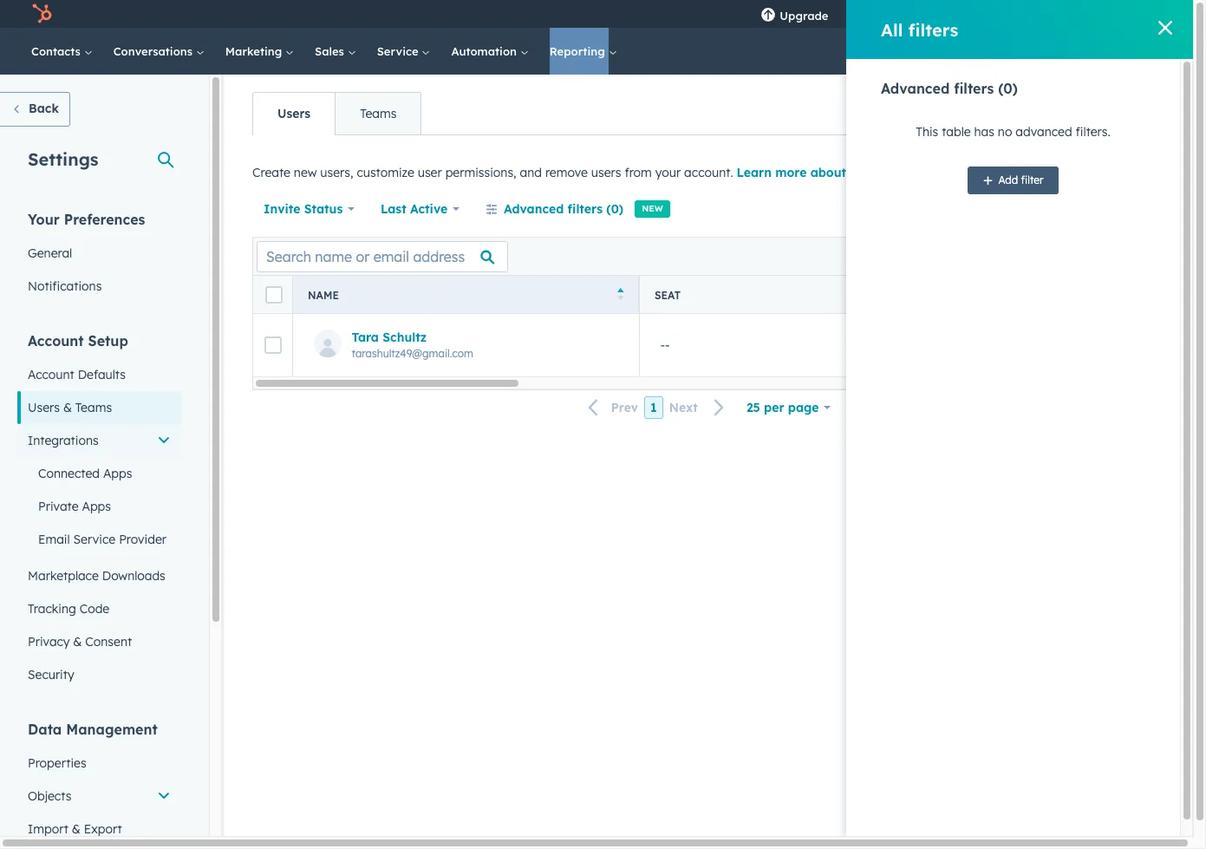 Task type: vqa. For each thing, say whether or not it's contained in the screenshot.
Data
yes



Task type: locate. For each thing, give the bounding box(es) containing it.
0 vertical spatial apps
[[103, 466, 132, 481]]

Search HubSpot search field
[[950, 36, 1162, 66]]

1 horizontal spatial advanced filters (0)
[[881, 80, 1018, 97]]

apoptosis studios 2 button
[[1010, 0, 1171, 28]]

your
[[28, 211, 60, 228]]

teams down account defaults link
[[75, 400, 112, 415]]

settings image
[[955, 7, 971, 23]]

permissions
[[880, 165, 953, 180]]

new
[[294, 165, 317, 180]]

1 vertical spatial advanced filters (0)
[[504, 201, 624, 217]]

remove
[[545, 165, 588, 180]]

link opens in a new window image
[[959, 164, 971, 185]]

apps down integrations button
[[103, 466, 132, 481]]

apoptosis studios 2
[[1040, 7, 1145, 21]]

learn more about user permissions link
[[737, 164, 974, 185]]

account inside account defaults link
[[28, 367, 74, 383]]

2
[[1139, 7, 1145, 21]]

pagination navigation
[[578, 396, 735, 419]]

account up account defaults
[[28, 332, 84, 350]]

1 vertical spatial &
[[73, 634, 82, 650]]

advanced down and
[[504, 201, 564, 217]]

upgrade image
[[761, 8, 777, 23]]

link opens in a new window image
[[959, 167, 971, 180]]

1 horizontal spatial teams
[[360, 106, 397, 121]]

2 vertical spatial filters
[[568, 201, 603, 217]]

menu containing apoptosis studios 2
[[749, 0, 1173, 28]]

1 vertical spatial (0)
[[607, 201, 624, 217]]

& up the integrations in the bottom left of the page
[[63, 400, 72, 415]]

objects button
[[17, 780, 181, 813]]

account setup
[[28, 332, 128, 350]]

tara schultz tarashultz49@gmail.com
[[352, 329, 474, 360]]

0 horizontal spatial user
[[418, 165, 442, 180]]

1 horizontal spatial (0)
[[999, 80, 1018, 97]]

users for users & teams
[[28, 400, 60, 415]]

customize
[[357, 165, 414, 180]]

1 vertical spatial users
[[28, 400, 60, 415]]

per
[[764, 400, 785, 415]]

user up active
[[418, 165, 442, 180]]

account up users & teams
[[28, 367, 74, 383]]

from
[[625, 165, 652, 180]]

& right privacy
[[73, 634, 82, 650]]

0 vertical spatial account
[[28, 332, 84, 350]]

properties
[[28, 756, 86, 771]]

add filter
[[999, 173, 1044, 186]]

2 vertical spatial &
[[72, 821, 81, 837]]

notifications button
[[977, 0, 1007, 28]]

conversations
[[113, 44, 196, 58]]

advanced
[[1016, 124, 1073, 140]]

apps for connected apps
[[103, 466, 132, 481]]

filters.
[[1076, 124, 1111, 140]]

advanced filters (0) inside button
[[504, 201, 624, 217]]

ascending sort. press to sort descending. element
[[618, 288, 625, 302]]

teams
[[360, 106, 397, 121], [75, 400, 112, 415]]

reporting
[[550, 44, 608, 58]]

code
[[80, 601, 109, 617]]

service down 'private apps' link
[[73, 532, 116, 547]]

tracking code
[[28, 601, 109, 617]]

0 vertical spatial advanced
[[881, 80, 950, 97]]

calling icon image
[[853, 7, 869, 23]]

hubspot image
[[31, 3, 52, 24]]

1 vertical spatial service
[[73, 532, 116, 547]]

0 horizontal spatial advanced filters (0)
[[504, 201, 624, 217]]

help image
[[926, 8, 942, 23]]

notifications link
[[17, 270, 181, 303]]

0 horizontal spatial service
[[73, 532, 116, 547]]

users inside navigation
[[278, 106, 311, 121]]

&
[[63, 400, 72, 415], [73, 634, 82, 650], [72, 821, 81, 837]]

0 vertical spatial advanced filters (0)
[[881, 80, 1018, 97]]

users up the integrations in the bottom left of the page
[[28, 400, 60, 415]]

& inside data management element
[[72, 821, 81, 837]]

contacts link
[[21, 28, 103, 75]]

last
[[381, 201, 407, 217]]

0 vertical spatial &
[[63, 400, 72, 415]]

consent
[[85, 634, 132, 650]]

apps
[[103, 466, 132, 481], [82, 499, 111, 514]]

setup
[[88, 332, 128, 350]]

menu item
[[841, 0, 844, 28]]

create
[[252, 165, 291, 180]]

1 horizontal spatial user
[[850, 165, 876, 180]]

(0) down the users
[[607, 201, 624, 217]]

navigation
[[252, 92, 422, 135]]

apps for private apps
[[82, 499, 111, 514]]

1 account from the top
[[28, 332, 84, 350]]

privacy & consent link
[[17, 625, 181, 658]]

1 vertical spatial apps
[[82, 499, 111, 514]]

1 vertical spatial advanced
[[504, 201, 564, 217]]

all filters
[[881, 19, 959, 40]]

filters inside advanced filters (0) button
[[568, 201, 603, 217]]

25 per page
[[747, 400, 819, 415]]

data
[[28, 721, 62, 738]]

1 vertical spatial teams
[[75, 400, 112, 415]]

1 horizontal spatial service
[[377, 44, 422, 58]]

users inside account setup element
[[28, 400, 60, 415]]

contacts
[[31, 44, 84, 58]]

integrations button
[[17, 424, 181, 457]]

hubspot link
[[21, 3, 65, 24]]

advanced up this
[[881, 80, 950, 97]]

0 horizontal spatial (0)
[[607, 201, 624, 217]]

users & teams link
[[17, 391, 181, 424]]

advanced
[[881, 80, 950, 97], [504, 201, 564, 217]]

advanced filters (0)
[[881, 80, 1018, 97], [504, 201, 624, 217]]

advanced filters (0) up table
[[881, 80, 1018, 97]]

advanced filters (0) button
[[474, 192, 635, 226]]

marketplaces image
[[889, 8, 905, 23]]

tracking
[[28, 601, 76, 617]]

0 vertical spatial teams
[[360, 106, 397, 121]]

name
[[308, 288, 339, 301]]

0 vertical spatial users
[[278, 106, 311, 121]]

& left export
[[72, 821, 81, 837]]

0 horizontal spatial advanced
[[504, 201, 564, 217]]

teams up customize
[[360, 106, 397, 121]]

user right about
[[850, 165, 876, 180]]

apps up email service provider link
[[82, 499, 111, 514]]

0 horizontal spatial users
[[28, 400, 60, 415]]

1 horizontal spatial users
[[278, 106, 311, 121]]

account defaults link
[[17, 358, 181, 391]]

advanced inside button
[[504, 201, 564, 217]]

0 horizontal spatial teams
[[75, 400, 112, 415]]

filters
[[909, 19, 959, 40], [954, 80, 994, 97], [568, 201, 603, 217]]

-
[[661, 337, 665, 353], [665, 337, 670, 353]]

service inside account setup element
[[73, 532, 116, 547]]

advanced filters (0) down remove
[[504, 201, 624, 217]]

2 account from the top
[[28, 367, 74, 383]]

users up new at the left top
[[278, 106, 311, 121]]

no
[[998, 124, 1013, 140]]

menu
[[749, 0, 1173, 28]]

status
[[304, 201, 343, 217]]

add
[[999, 173, 1019, 186]]

prev
[[611, 400, 638, 416]]

permissions,
[[446, 165, 517, 180]]

1 horizontal spatial advanced
[[881, 80, 950, 97]]

conversations link
[[103, 28, 215, 75]]

search image
[[1157, 45, 1169, 57]]

0 vertical spatial service
[[377, 44, 422, 58]]

25 per page button
[[735, 390, 842, 425]]

next button
[[663, 397, 735, 419]]

1 vertical spatial filters
[[954, 80, 994, 97]]

(0) up no
[[999, 80, 1018, 97]]

user
[[418, 165, 442, 180], [850, 165, 876, 180]]

create new users, customize user permissions, and remove users from your account.
[[252, 165, 737, 180]]

teams inside navigation
[[360, 106, 397, 121]]

seat
[[655, 288, 681, 301]]

all
[[881, 19, 903, 40]]

account.
[[684, 165, 733, 180]]

access element
[[899, 314, 1207, 376]]

notifications
[[28, 278, 102, 294]]

service right the sales link
[[377, 44, 422, 58]]

1 user from the left
[[418, 165, 442, 180]]

1 vertical spatial account
[[28, 367, 74, 383]]

back
[[29, 101, 59, 116]]

sales
[[315, 44, 348, 58]]

privacy & consent
[[28, 634, 132, 650]]



Task type: describe. For each thing, give the bounding box(es) containing it.
general link
[[17, 237, 181, 270]]

marketing link
[[215, 28, 305, 75]]

data management
[[28, 721, 158, 738]]

0 vertical spatial (0)
[[999, 80, 1018, 97]]

and
[[520, 165, 542, 180]]

& for export
[[72, 821, 81, 837]]

defaults
[[78, 367, 126, 383]]

account setup element
[[17, 331, 181, 691]]

account for account defaults
[[28, 367, 74, 383]]

users,
[[320, 165, 353, 180]]

active
[[410, 201, 448, 217]]

studios
[[1096, 7, 1136, 21]]

users & teams
[[28, 400, 112, 415]]

25
[[747, 400, 761, 415]]

privacy
[[28, 634, 70, 650]]

automation
[[451, 44, 520, 58]]

this
[[916, 124, 939, 140]]

automation link
[[441, 28, 539, 75]]

has
[[974, 124, 995, 140]]

& for teams
[[63, 400, 72, 415]]

connected apps link
[[17, 457, 181, 490]]

private
[[38, 499, 79, 514]]

invite status
[[264, 201, 343, 217]]

teams inside account setup element
[[75, 400, 112, 415]]

page
[[788, 400, 819, 415]]

upgrade
[[780, 9, 829, 23]]

service link
[[367, 28, 441, 75]]

tarashultz49@gmail.com
[[352, 347, 474, 360]]

sales link
[[305, 28, 367, 75]]

learn more about user permissions
[[737, 165, 956, 180]]

help button
[[919, 0, 948, 28]]

settings
[[28, 148, 98, 170]]

close image
[[1159, 21, 1173, 35]]

teams link
[[335, 93, 421, 134]]

tara schultz link
[[352, 329, 621, 345]]

ascending sort. press to sort descending. image
[[618, 288, 625, 300]]

marketplace downloads link
[[17, 559, 181, 592]]

account for account setup
[[28, 332, 84, 350]]

1
[[651, 400, 657, 415]]

users for users
[[278, 106, 311, 121]]

1 - from the left
[[661, 337, 665, 353]]

security link
[[17, 658, 181, 691]]

email service provider
[[38, 532, 167, 547]]

0 vertical spatial filters
[[909, 19, 959, 40]]

add filter button
[[968, 167, 1059, 194]]

new
[[642, 203, 663, 214]]

private apps link
[[17, 490, 181, 523]]

general
[[28, 245, 72, 261]]

about
[[811, 165, 847, 180]]

connected apps
[[38, 466, 132, 481]]

table
[[942, 124, 971, 140]]

this table has no advanced filters.
[[916, 124, 1111, 140]]

connected
[[38, 466, 100, 481]]

data management element
[[17, 720, 181, 849]]

(0) inside button
[[607, 201, 624, 217]]

notifications image
[[984, 8, 1000, 23]]

last active button
[[380, 192, 461, 226]]

tracking code link
[[17, 592, 181, 625]]

learn
[[737, 165, 772, 180]]

objects
[[28, 788, 71, 804]]

--
[[661, 337, 670, 353]]

2 - from the left
[[665, 337, 670, 353]]

calling icon button
[[846, 3, 876, 25]]

downloads
[[102, 568, 166, 584]]

email
[[38, 532, 70, 547]]

reporting link
[[539, 28, 628, 75]]

import
[[28, 821, 68, 837]]

more
[[776, 165, 807, 180]]

management
[[66, 721, 158, 738]]

Search name or email address search field
[[257, 241, 508, 272]]

2 user from the left
[[850, 165, 876, 180]]

export
[[84, 821, 122, 837]]

navigation containing users
[[252, 92, 422, 135]]

import & export link
[[17, 813, 181, 846]]

marketplaces button
[[879, 0, 916, 28]]

& for consent
[[73, 634, 82, 650]]

your preferences element
[[17, 210, 181, 303]]

invite status button
[[263, 192, 356, 226]]

prev button
[[578, 397, 645, 419]]

marketplace
[[28, 568, 99, 584]]

your
[[656, 165, 681, 180]]

marketing
[[225, 44, 285, 58]]

marketplace downloads
[[28, 568, 166, 584]]

properties link
[[17, 747, 181, 780]]

integrations
[[28, 433, 99, 448]]

search button
[[1148, 36, 1178, 66]]

users
[[591, 165, 621, 180]]

tara schultz image
[[1020, 6, 1036, 22]]

email service provider link
[[17, 523, 181, 556]]

security
[[28, 667, 74, 683]]

account defaults
[[28, 367, 126, 383]]



